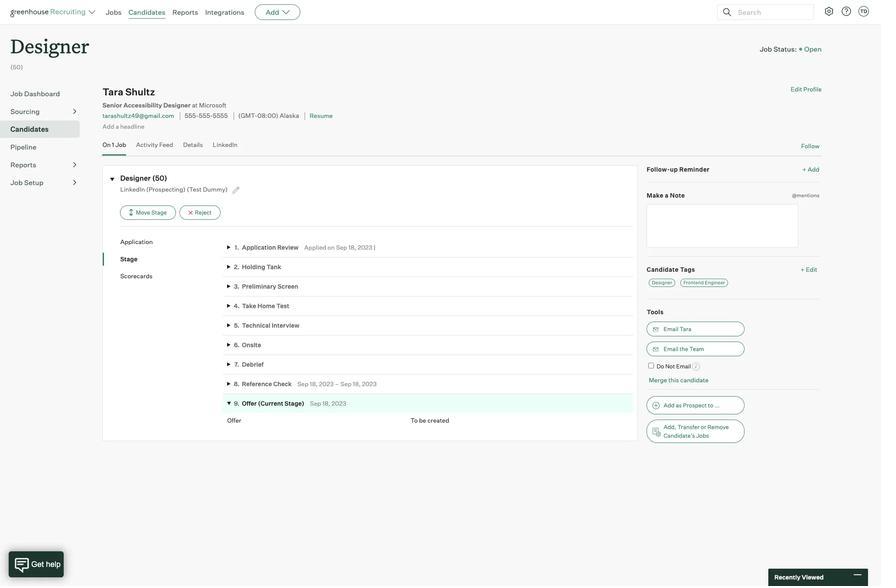 Task type: describe. For each thing, give the bounding box(es) containing it.
designer for designer (50)
[[120, 174, 151, 182]]

activity feed link
[[136, 141, 173, 154]]

1 horizontal spatial edit
[[806, 266, 818, 273]]

merge this candidate link
[[649, 376, 709, 384]]

profile
[[804, 85, 822, 93]]

add for add
[[266, 8, 279, 16]]

7. debrief
[[234, 361, 264, 368]]

merge this candidate
[[649, 376, 709, 384]]

created
[[428, 417, 449, 424]]

configure image
[[824, 6, 835, 16]]

transfer
[[678, 424, 700, 430]]

email for email tara
[[664, 325, 679, 332]]

sep right check
[[297, 380, 309, 388]]

sep right "–"
[[341, 380, 352, 388]]

linkedin (prospecting) (test dummy)
[[120, 186, 229, 193]]

add, transfer or remove candidate's jobs button
[[647, 420, 745, 443]]

accessibility
[[123, 102, 162, 109]]

do
[[657, 363, 664, 370]]

5555
[[213, 112, 228, 120]]

add a headline
[[103, 123, 145, 130]]

job for job setup
[[10, 178, 23, 187]]

linkedin link
[[213, 141, 238, 154]]

job for job status:
[[760, 45, 772, 53]]

candidate
[[681, 376, 709, 384]]

08:00)
[[258, 112, 278, 120]]

4.
[[234, 302, 240, 309]]

this
[[669, 376, 679, 384]]

linkedin for linkedin (prospecting) (test dummy)
[[120, 186, 145, 193]]

0 vertical spatial jobs
[[106, 8, 122, 16]]

jobs inside add, transfer or remove candidate's jobs
[[696, 432, 709, 439]]

stage inside button
[[151, 209, 167, 216]]

email the team button
[[647, 341, 745, 356]]

candidate
[[647, 266, 679, 273]]

or
[[701, 424, 707, 430]]

not
[[666, 363, 675, 370]]

td
[[861, 8, 868, 14]]

dashboard
[[24, 89, 60, 98]]

prospect
[[683, 402, 707, 409]]

email tara
[[664, 325, 692, 332]]

td button
[[859, 6, 869, 16]]

a for make
[[665, 192, 669, 199]]

designer inside the tara shultz senior accessibility designer at microsoft
[[163, 102, 191, 109]]

5.
[[234, 322, 240, 329]]

home
[[258, 302, 275, 309]]

add, transfer or remove candidate's jobs
[[664, 424, 729, 439]]

1 horizontal spatial application
[[242, 243, 276, 251]]

status:
[[774, 45, 797, 53]]

frontend
[[684, 280, 704, 286]]

add for add a headline
[[103, 123, 114, 130]]

frontend engineer
[[684, 280, 725, 286]]

(prospecting)
[[146, 186, 186, 193]]

holding
[[242, 263, 265, 270]]

9. offer (current stage)
[[234, 400, 304, 407]]

sourcing
[[10, 107, 40, 116]]

|
[[374, 243, 376, 251]]

resume
[[310, 112, 333, 119]]

senior
[[103, 102, 122, 109]]

designer for bottommost "designer" link
[[652, 280, 672, 286]]

as
[[676, 402, 682, 409]]

designer for the left "designer" link
[[10, 33, 89, 59]]

microsoft
[[199, 102, 227, 109]]

1
[[112, 141, 114, 148]]

Search text field
[[736, 6, 806, 18]]

2023 right "–"
[[362, 380, 377, 388]]

–
[[335, 380, 339, 388]]

follow-
[[647, 165, 670, 173]]

technical
[[242, 322, 271, 329]]

be
[[419, 417, 426, 424]]

email tara button
[[647, 322, 745, 336]]

5. technical interview
[[234, 322, 300, 329]]

1.
[[235, 243, 239, 251]]

interview
[[272, 322, 300, 329]]

follow link
[[801, 142, 820, 150]]

8. reference check sep 18, 2023 – sep 18, 2023
[[234, 380, 377, 388]]

+ add
[[803, 165, 820, 173]]

to be created
[[411, 417, 449, 424]]

greenhouse recruiting image
[[10, 7, 88, 17]]

integrations
[[205, 8, 245, 16]]

0 vertical spatial reports
[[172, 8, 198, 16]]

18, left "–"
[[310, 380, 318, 388]]

job setup
[[10, 178, 44, 187]]

viewed
[[802, 574, 824, 581]]

(gmt-08:00) alaska
[[238, 112, 299, 120]]

on
[[328, 243, 335, 251]]

edit profile link
[[791, 85, 822, 93]]

reject
[[195, 209, 212, 216]]

1 horizontal spatial candidates link
[[129, 8, 165, 16]]

do not email
[[657, 363, 691, 370]]

+ edit link
[[799, 263, 820, 275]]

designer (50)
[[120, 174, 167, 182]]

+ for + edit
[[801, 266, 805, 273]]

onsite
[[242, 341, 261, 349]]

to
[[708, 402, 714, 409]]

add for add as prospect to ...
[[664, 402, 675, 409]]

to
[[411, 417, 418, 424]]



Task type: vqa. For each thing, say whether or not it's contained in the screenshot.
Tara in the Tara Shultz Senior Accessibility Designer at Microsoft
yes



Task type: locate. For each thing, give the bounding box(es) containing it.
1 vertical spatial email
[[664, 345, 679, 352]]

1 vertical spatial reports
[[10, 160, 36, 169]]

@mentions
[[792, 192, 820, 199]]

dummy)
[[203, 186, 228, 193]]

0 horizontal spatial reports link
[[10, 160, 76, 170]]

a left note
[[665, 192, 669, 199]]

1 horizontal spatial offer
[[242, 400, 257, 407]]

0 vertical spatial +
[[803, 165, 807, 173]]

0 vertical spatial candidates
[[129, 8, 165, 16]]

0 vertical spatial (50)
[[10, 63, 23, 71]]

application down move
[[120, 238, 153, 245]]

applied
[[304, 243, 326, 251]]

recently viewed
[[775, 574, 824, 581]]

18, right "–"
[[353, 380, 361, 388]]

job right 1
[[116, 141, 126, 148]]

on
[[103, 141, 111, 148]]

job left status: at the top right
[[760, 45, 772, 53]]

1 vertical spatial candidates link
[[10, 124, 76, 134]]

6.
[[234, 341, 240, 349]]

(current
[[258, 400, 283, 407]]

0 vertical spatial candidates link
[[129, 8, 165, 16]]

candidate's
[[664, 432, 695, 439]]

(50)
[[10, 63, 23, 71], [152, 174, 167, 182]]

sep right stage)
[[310, 400, 321, 407]]

0 horizontal spatial candidates
[[10, 125, 49, 134]]

alaska
[[280, 112, 299, 120]]

reports down 'pipeline'
[[10, 160, 36, 169]]

1. application review applied on  sep 18, 2023 |
[[235, 243, 376, 251]]

job up sourcing
[[10, 89, 23, 98]]

0 vertical spatial designer link
[[10, 24, 89, 60]]

tarashultz49@gmail.com
[[103, 112, 174, 119]]

make
[[647, 192, 664, 199]]

designer link down the 'candidate'
[[649, 279, 675, 287]]

stage right move
[[151, 209, 167, 216]]

reports left integrations
[[172, 8, 198, 16]]

1 vertical spatial designer link
[[649, 279, 675, 287]]

email up email the team
[[664, 325, 679, 332]]

1 horizontal spatial jobs
[[696, 432, 709, 439]]

candidates link
[[129, 8, 165, 16], [10, 124, 76, 134]]

0 horizontal spatial candidates link
[[10, 124, 76, 134]]

up
[[670, 165, 678, 173]]

job inside "job setup" link
[[10, 178, 23, 187]]

reminder
[[680, 165, 710, 173]]

candidates link up pipeline "link"
[[10, 124, 76, 134]]

on 1 job
[[103, 141, 126, 148]]

555- down microsoft
[[199, 112, 213, 120]]

note
[[670, 192, 685, 199]]

1 horizontal spatial designer link
[[649, 279, 675, 287]]

0 horizontal spatial linkedin
[[120, 186, 145, 193]]

a for add
[[116, 123, 119, 130]]

email inside button
[[664, 345, 679, 352]]

1 vertical spatial tara
[[680, 325, 692, 332]]

offer down 9.
[[227, 417, 241, 424]]

application up 2. holding tank
[[242, 243, 276, 251]]

details
[[183, 141, 203, 148]]

tara
[[103, 86, 123, 98], [680, 325, 692, 332]]

1 horizontal spatial stage
[[151, 209, 167, 216]]

sep 18, 2023
[[310, 400, 346, 407]]

pipeline
[[10, 143, 36, 151]]

at
[[192, 102, 198, 109]]

1 vertical spatial reports link
[[10, 160, 76, 170]]

tara up senior
[[103, 86, 123, 98]]

2 vertical spatial email
[[676, 363, 691, 370]]

debrief
[[242, 361, 264, 368]]

designer link down greenhouse recruiting "image"
[[10, 24, 89, 60]]

email right not
[[676, 363, 691, 370]]

candidates down sourcing
[[10, 125, 49, 134]]

1 horizontal spatial candidates
[[129, 8, 165, 16]]

jobs link
[[106, 8, 122, 16]]

0 vertical spatial linkedin
[[213, 141, 238, 148]]

job dashboard link
[[10, 89, 76, 99]]

engineer
[[705, 280, 725, 286]]

stage)
[[285, 400, 304, 407]]

1 vertical spatial linkedin
[[120, 186, 145, 193]]

sep
[[336, 243, 347, 251], [297, 380, 309, 388], [341, 380, 352, 388], [310, 400, 321, 407]]

0 vertical spatial tara
[[103, 86, 123, 98]]

move stage
[[136, 209, 167, 216]]

Do Not Email checkbox
[[649, 363, 654, 368]]

1 horizontal spatial a
[[665, 192, 669, 199]]

frontend engineer link
[[681, 279, 728, 287]]

1 vertical spatial candidates
[[10, 125, 49, 134]]

follow
[[801, 142, 820, 150]]

2023 left | in the top left of the page
[[358, 243, 372, 251]]

job left setup
[[10, 178, 23, 187]]

1 horizontal spatial tara
[[680, 325, 692, 332]]

linkedin down designer (50) in the left top of the page
[[120, 186, 145, 193]]

9.
[[234, 400, 240, 407]]

555-
[[185, 112, 199, 120], [199, 112, 213, 120]]

linkedin for linkedin link
[[213, 141, 238, 148]]

test
[[276, 302, 289, 309]]

1 vertical spatial (50)
[[152, 174, 167, 182]]

check
[[273, 380, 292, 388]]

job for job dashboard
[[10, 89, 23, 98]]

sourcing link
[[10, 106, 76, 117]]

(50) up the (prospecting)
[[152, 174, 167, 182]]

offer right 9.
[[242, 400, 257, 407]]

0 horizontal spatial reports
[[10, 160, 36, 169]]

take
[[242, 302, 256, 309]]

2 555- from the left
[[199, 112, 213, 120]]

td button
[[857, 4, 871, 18]]

3. preliminary screen
[[234, 283, 298, 290]]

+ for + add
[[803, 165, 807, 173]]

the
[[680, 345, 689, 352]]

0 horizontal spatial a
[[116, 123, 119, 130]]

designer left "at"
[[163, 102, 191, 109]]

preliminary
[[242, 283, 276, 290]]

recently
[[775, 574, 801, 581]]

0 horizontal spatial edit
[[791, 85, 802, 93]]

0 horizontal spatial stage
[[120, 255, 138, 263]]

merge
[[649, 376, 667, 384]]

reports
[[172, 8, 198, 16], [10, 160, 36, 169]]

add button
[[255, 4, 301, 20]]

2023 down "–"
[[332, 400, 346, 407]]

follow-up reminder
[[647, 165, 710, 173]]

candidates link right jobs link
[[129, 8, 165, 16]]

0 vertical spatial a
[[116, 123, 119, 130]]

1 horizontal spatial linkedin
[[213, 141, 238, 148]]

2.
[[234, 263, 240, 270]]

tara shultz senior accessibility designer at microsoft
[[103, 86, 227, 109]]

job inside on 1 job link
[[116, 141, 126, 148]]

details link
[[183, 141, 203, 154]]

+ add link
[[803, 165, 820, 173]]

1 vertical spatial edit
[[806, 266, 818, 273]]

0 horizontal spatial application
[[120, 238, 153, 245]]

0 horizontal spatial jobs
[[106, 8, 122, 16]]

edit
[[791, 85, 802, 93], [806, 266, 818, 273]]

0 vertical spatial email
[[664, 325, 679, 332]]

0 horizontal spatial designer link
[[10, 24, 89, 60]]

1 vertical spatial jobs
[[696, 432, 709, 439]]

(gmt-
[[238, 112, 258, 120]]

tara inside the tara shultz senior accessibility designer at microsoft
[[103, 86, 123, 98]]

555- down "at"
[[185, 112, 199, 120]]

pipeline link
[[10, 142, 76, 152]]

designer down the 'candidate'
[[652, 280, 672, 286]]

application link
[[120, 238, 223, 246]]

email for email the team
[[664, 345, 679, 352]]

designer up the (prospecting)
[[120, 174, 151, 182]]

1 vertical spatial a
[[665, 192, 669, 199]]

+ edit
[[801, 266, 818, 273]]

1 vertical spatial offer
[[227, 417, 241, 424]]

1 horizontal spatial reports
[[172, 8, 198, 16]]

555-555-5555
[[185, 112, 228, 120]]

0 vertical spatial edit
[[791, 85, 802, 93]]

reports link
[[172, 8, 198, 16], [10, 160, 76, 170]]

1 horizontal spatial (50)
[[152, 174, 167, 182]]

linkedin down 5555
[[213, 141, 238, 148]]

18, right on
[[349, 243, 356, 251]]

candidates
[[129, 8, 165, 16], [10, 125, 49, 134]]

job inside job dashboard link
[[10, 89, 23, 98]]

0 vertical spatial reports link
[[172, 8, 198, 16]]

review
[[277, 243, 299, 251]]

0 vertical spatial stage
[[151, 209, 167, 216]]

18,
[[349, 243, 356, 251], [310, 380, 318, 388], [353, 380, 361, 388], [323, 400, 330, 407]]

candidates right jobs link
[[129, 8, 165, 16]]

linkedin
[[213, 141, 238, 148], [120, 186, 145, 193]]

1 555- from the left
[[185, 112, 199, 120]]

integrations link
[[205, 8, 245, 16]]

email inside button
[[664, 325, 679, 332]]

activity feed
[[136, 141, 173, 148]]

team
[[690, 345, 704, 352]]

tags
[[680, 266, 695, 273]]

(50) up job dashboard
[[10, 63, 23, 71]]

(test
[[187, 186, 202, 193]]

stage up "scorecards" on the top left of the page
[[120, 255, 138, 263]]

jobs
[[106, 8, 122, 16], [696, 432, 709, 439]]

1 vertical spatial stage
[[120, 255, 138, 263]]

0 horizontal spatial tara
[[103, 86, 123, 98]]

None text field
[[647, 204, 799, 247]]

add inside add as prospect to ... button
[[664, 402, 675, 409]]

18, down 8. reference check sep 18, 2023 – sep 18, 2023
[[323, 400, 330, 407]]

1 horizontal spatial reports link
[[172, 8, 198, 16]]

2023 left "–"
[[319, 380, 334, 388]]

add as prospect to ...
[[664, 402, 720, 409]]

add as prospect to ... button
[[647, 396, 745, 414]]

sep right on
[[336, 243, 347, 251]]

@mentions link
[[792, 191, 820, 200]]

tarashultz49@gmail.com link
[[103, 112, 174, 119]]

add inside + add link
[[808, 165, 820, 173]]

0 horizontal spatial offer
[[227, 417, 241, 424]]

tara inside button
[[680, 325, 692, 332]]

add inside add popup button
[[266, 8, 279, 16]]

a left headline
[[116, 123, 119, 130]]

reports link down pipeline "link"
[[10, 160, 76, 170]]

headline
[[120, 123, 145, 130]]

0 horizontal spatial (50)
[[10, 63, 23, 71]]

designer down greenhouse recruiting "image"
[[10, 33, 89, 59]]

job setup link
[[10, 177, 76, 188]]

on 1 job link
[[103, 141, 126, 154]]

email left the
[[664, 345, 679, 352]]

email
[[664, 325, 679, 332], [664, 345, 679, 352], [676, 363, 691, 370]]

tara up the
[[680, 325, 692, 332]]

1 vertical spatial +
[[801, 266, 805, 273]]

shultz
[[125, 86, 155, 98]]

reports link left integrations
[[172, 8, 198, 16]]

0 vertical spatial offer
[[242, 400, 257, 407]]



